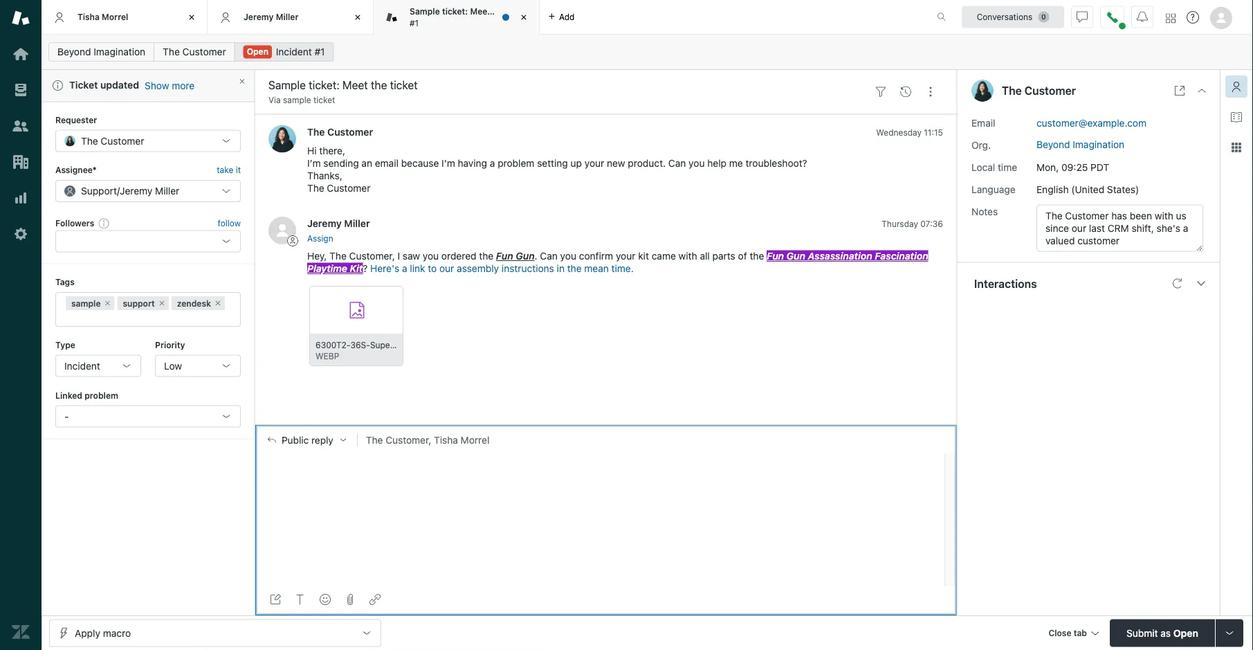 Task type: describe. For each thing, give the bounding box(es) containing it.
1 fun from the left
[[496, 250, 514, 262]]

low button
[[155, 355, 241, 377]]

linked problem element
[[55, 405, 241, 428]]

take
[[217, 165, 234, 175]]

support
[[81, 185, 117, 197]]

low
[[164, 360, 182, 371]]

2 i'm from the left
[[442, 157, 455, 169]]

of
[[738, 250, 747, 262]]

the inside the hi there, i'm sending an email because i'm having a problem setting up your new product. can you help me troubleshoot? thanks, the customer
[[307, 182, 324, 194]]

customer inside the hi there, i'm sending an email because i'm having a problem setting up your new product. can you help me troubleshoot? thanks, the customer
[[327, 182, 371, 194]]

assassination
[[808, 250, 873, 262]]

get help image
[[1187, 11, 1200, 24]]

zendesk support image
[[12, 9, 30, 27]]

0 horizontal spatial ticket
[[314, 95, 335, 105]]

jeremy miller link
[[307, 218, 370, 229]]

#1 inside secondary 'element'
[[315, 46, 325, 57]]

local
[[972, 161, 996, 173]]

webp
[[316, 351, 339, 361]]

customer, inside button
[[386, 434, 432, 446]]

#1 inside sample ticket: meet the ticket #1
[[410, 18, 419, 28]]

sample ticket: meet the ticket #1
[[410, 7, 532, 28]]

tab
[[1074, 628, 1088, 638]]

requester element
[[55, 130, 241, 152]]

format text image
[[295, 594, 306, 605]]

beyond imagination inside secondary 'element'
[[57, 46, 146, 57]]

conversations button
[[962, 6, 1065, 28]]

webp link
[[309, 286, 404, 367]]

imagination inside secondary 'element'
[[94, 46, 146, 57]]

close image inside jeremy miller tab
[[351, 10, 365, 24]]

close tab button
[[1043, 619, 1105, 649]]

1 horizontal spatial imagination
[[1073, 139, 1125, 150]]

customers image
[[12, 117, 30, 135]]

thanks,
[[307, 170, 343, 181]]

follow
[[218, 218, 241, 228]]

incident #1
[[276, 46, 325, 57]]

take it
[[217, 165, 241, 175]]

reply
[[312, 434, 334, 446]]

can inside the hi there, i'm sending an email because i'm having a problem setting up your new product. can you help me troubleshoot? thanks, the customer
[[669, 157, 686, 169]]

07:36
[[921, 219, 944, 229]]

view more details image
[[1175, 85, 1186, 96]]

tisha morrel
[[78, 12, 128, 22]]

notes
[[972, 206, 998, 217]]

? here's a link to our assembly instructions in the mean time.
[[363, 263, 634, 274]]

the inside button
[[366, 434, 383, 446]]

1 vertical spatial can
[[540, 250, 558, 262]]

ticket
[[69, 79, 98, 91]]

hey,
[[307, 250, 327, 262]]

apply macro
[[75, 627, 131, 639]]

knowledge image
[[1232, 111, 1243, 123]]

via
[[269, 95, 281, 105]]

conversationlabel log
[[255, 114, 957, 425]]

via sample ticket
[[269, 95, 335, 105]]

states)
[[1108, 184, 1140, 195]]

close
[[1049, 628, 1072, 638]]

org.
[[972, 139, 991, 151]]

Thursday 07:36 text field
[[882, 219, 944, 229]]

1 horizontal spatial you
[[561, 250, 577, 262]]

the inside secondary 'element'
[[163, 46, 180, 57]]

remove image for zendesk
[[214, 299, 222, 307]]

add button
[[540, 0, 583, 34]]

having
[[458, 157, 487, 169]]

remove image
[[103, 299, 112, 307]]

assignee*
[[55, 165, 97, 175]]

public reply button
[[255, 426, 357, 455]]

1 horizontal spatial close image
[[1197, 85, 1208, 96]]

assign button
[[307, 232, 333, 245]]

the inside requester element
[[81, 135, 98, 147]]

a inside the hi there, i'm sending an email because i'm having a problem setting up your new product. can you help me troubleshoot? thanks, the customer
[[490, 157, 495, 169]]

an
[[362, 157, 372, 169]]

fun gun assassination fascination playtime kit
[[307, 250, 929, 274]]

me
[[730, 157, 743, 169]]

it
[[236, 165, 241, 175]]

up
[[571, 157, 582, 169]]

ticket:
[[442, 7, 468, 16]]

gun inside fun gun assassination fascination playtime kit
[[787, 250, 806, 262]]

tisha inside button
[[434, 434, 458, 446]]

fun inside fun gun assassination fascination playtime kit
[[767, 250, 784, 262]]

customer context image
[[1232, 81, 1243, 92]]

the right in
[[568, 263, 582, 274]]

incident for incident
[[64, 360, 100, 371]]

button displays agent's chat status as invisible. image
[[1077, 11, 1088, 23]]

The Customer has been with us since our last CRM shift, she's a valued customer text field
[[1037, 205, 1204, 252]]

Subject field
[[266, 77, 866, 93]]

info on adding followers image
[[98, 218, 110, 229]]

assign
[[307, 233, 333, 243]]

meet
[[470, 7, 491, 16]]

saw
[[403, 250, 420, 262]]

filter image
[[876, 86, 887, 97]]

get started image
[[12, 45, 30, 63]]

playtime
[[307, 263, 348, 274]]

parts
[[713, 250, 736, 262]]

all
[[700, 250, 710, 262]]

your inside the hi there, i'm sending an email because i'm having a problem setting up your new product. can you help me troubleshoot? thanks, the customer
[[585, 157, 605, 169]]

english
[[1037, 184, 1069, 195]]

ticket updated show more
[[69, 79, 195, 91]]

the inside sample ticket: meet the ticket #1
[[493, 7, 506, 16]]

linked
[[55, 391, 82, 400]]

the customer inside secondary 'element'
[[163, 46, 226, 57]]

interactions
[[975, 277, 1037, 290]]

macro
[[103, 627, 131, 639]]

incident for incident #1
[[276, 46, 312, 57]]

time
[[998, 161, 1018, 173]]

the up hi
[[307, 126, 325, 137]]

11:15
[[924, 127, 944, 137]]

1 gun from the left
[[516, 250, 535, 262]]

1 vertical spatial a
[[402, 263, 407, 274]]

instructions
[[502, 263, 554, 274]]

zendesk
[[177, 298, 211, 308]]

the customer right user image
[[1002, 84, 1077, 97]]

mean
[[585, 263, 609, 274]]

english (united states)
[[1037, 184, 1140, 195]]

1 horizontal spatial open
[[1174, 627, 1199, 639]]

secondary element
[[42, 38, 1254, 66]]

?
[[363, 263, 368, 274]]

local time
[[972, 161, 1018, 173]]

kit
[[638, 250, 649, 262]]

email
[[972, 117, 996, 128]]

support
[[123, 298, 155, 308]]

jeremy miller tab
[[208, 0, 374, 35]]

0 horizontal spatial you
[[423, 250, 439, 262]]

ordered
[[442, 250, 477, 262]]

link
[[410, 263, 425, 274]]

open inside secondary 'element'
[[247, 47, 269, 56]]

alert containing ticket updated
[[42, 70, 255, 102]]

insert emojis image
[[320, 594, 331, 605]]

ticket inside sample ticket: meet the ticket #1
[[509, 7, 532, 16]]

in
[[557, 263, 565, 274]]

there,
[[319, 145, 345, 156]]

public
[[282, 434, 309, 446]]

problem inside the hi there, i'm sending an email because i'm having a problem setting up your new product. can you help me troubleshoot? thanks, the customer
[[498, 157, 535, 169]]

1 horizontal spatial beyond imagination
[[1037, 139, 1125, 150]]

the customer, tisha morrel
[[366, 434, 490, 446]]

conversations
[[977, 12, 1033, 22]]

jeremy for jeremy miller assign
[[307, 218, 342, 229]]



Task type: locate. For each thing, give the bounding box(es) containing it.
0 vertical spatial a
[[490, 157, 495, 169]]

remove image right zendesk
[[214, 299, 222, 307]]

0 horizontal spatial incident
[[64, 360, 100, 371]]

2 remove image from the left
[[214, 299, 222, 307]]

priority
[[155, 340, 185, 350]]

hide composer image
[[601, 419, 612, 430]]

1 vertical spatial beyond imagination link
[[1037, 139, 1125, 150]]

followers element
[[55, 230, 241, 252]]

your right the up
[[585, 157, 605, 169]]

tisha inside tab
[[78, 12, 100, 22]]

1 horizontal spatial sample
[[283, 95, 311, 105]]

0 horizontal spatial the customer link
[[154, 42, 235, 62]]

problem
[[498, 157, 535, 169], [85, 391, 118, 400]]

tisha
[[78, 12, 100, 22], [434, 434, 458, 446]]

the customer
[[163, 46, 226, 57], [1002, 84, 1077, 97], [307, 126, 373, 137], [81, 135, 144, 147]]

show
[[145, 79, 169, 91]]

1 vertical spatial morrel
[[461, 434, 490, 446]]

the customer up there,
[[307, 126, 373, 137]]

views image
[[12, 81, 30, 99]]

customer, inside conversationlabel log
[[349, 250, 395, 262]]

customer up customer@example.com on the top of page
[[1025, 84, 1077, 97]]

beyond imagination link
[[48, 42, 155, 62], [1037, 139, 1125, 150]]

as
[[1161, 627, 1171, 639]]

1 horizontal spatial miller
[[276, 12, 299, 22]]

jeremy inside tab
[[244, 12, 274, 22]]

1 vertical spatial miller
[[155, 185, 180, 197]]

0 horizontal spatial i'm
[[307, 157, 321, 169]]

the customer down requester
[[81, 135, 144, 147]]

1 close image from the left
[[185, 10, 199, 24]]

tags
[[55, 277, 75, 287]]

tisha morrel tab
[[42, 0, 208, 35]]

0 vertical spatial close image
[[351, 10, 365, 24]]

close ticket collision notification image
[[238, 77, 246, 86]]

0 horizontal spatial a
[[402, 263, 407, 274]]

2 horizontal spatial you
[[689, 157, 705, 169]]

miller for jeremy miller assign
[[344, 218, 370, 229]]

sample right via
[[283, 95, 311, 105]]

customer inside requester element
[[101, 135, 144, 147]]

problem down incident popup button
[[85, 391, 118, 400]]

0 vertical spatial beyond imagination
[[57, 46, 146, 57]]

1 horizontal spatial the customer link
[[307, 126, 373, 137]]

2 vertical spatial miller
[[344, 218, 370, 229]]

the down requester
[[81, 135, 98, 147]]

the
[[493, 7, 506, 16], [479, 250, 494, 262], [750, 250, 765, 262], [568, 263, 582, 274]]

product.
[[628, 157, 666, 169]]

troubleshoot?
[[746, 157, 808, 169]]

show more button
[[145, 79, 195, 92]]

0 horizontal spatial close image
[[351, 10, 365, 24]]

incident inside popup button
[[64, 360, 100, 371]]

0 horizontal spatial tisha
[[78, 12, 100, 22]]

beyond up the mon,
[[1037, 139, 1071, 150]]

1 horizontal spatial beyond
[[1037, 139, 1071, 150]]

fascination
[[875, 250, 929, 262]]

Public reply composer text field
[[262, 455, 941, 484]]

0 vertical spatial #1
[[410, 18, 419, 28]]

remove image right support
[[158, 299, 166, 307]]

language
[[972, 184, 1016, 195]]

0 vertical spatial beyond
[[57, 46, 91, 57]]

0 vertical spatial jeremy
[[244, 12, 274, 22]]

1 vertical spatial #1
[[315, 46, 325, 57]]

you left help
[[689, 157, 705, 169]]

1 vertical spatial jeremy
[[120, 185, 153, 197]]

mon, 09:25 pdt
[[1037, 161, 1110, 173]]

0 vertical spatial morrel
[[102, 12, 128, 22]]

organizations image
[[12, 153, 30, 171]]

take it button
[[217, 163, 241, 177]]

1 vertical spatial incident
[[64, 360, 100, 371]]

hey, the customer, i saw you ordered the fun gun . can you confirm your kit came with all parts of the
[[307, 250, 767, 262]]

thursday
[[882, 219, 919, 229]]

0 horizontal spatial remove image
[[158, 299, 166, 307]]

1 horizontal spatial beyond imagination link
[[1037, 139, 1125, 150]]

(united
[[1072, 184, 1105, 195]]

you up in
[[561, 250, 577, 262]]

0 vertical spatial customer,
[[349, 250, 395, 262]]

1 vertical spatial ticket
[[314, 95, 335, 105]]

miller right / in the left of the page
[[155, 185, 180, 197]]

help
[[708, 157, 727, 169]]

remove image
[[158, 299, 166, 307], [214, 299, 222, 307]]

1 horizontal spatial your
[[616, 250, 636, 262]]

1 horizontal spatial remove image
[[214, 299, 222, 307]]

2 vertical spatial jeremy
[[307, 218, 342, 229]]

sample
[[283, 95, 311, 105], [71, 298, 101, 308]]

hi there, i'm sending an email because i'm having a problem setting up your new product. can you help me troubleshoot? thanks, the customer
[[307, 145, 808, 194]]

incident button
[[55, 355, 141, 377]]

mon,
[[1037, 161, 1059, 173]]

2 gun from the left
[[787, 250, 806, 262]]

0 vertical spatial can
[[669, 157, 686, 169]]

main element
[[0, 0, 42, 650]]

the customer link up there,
[[307, 126, 373, 137]]

reporting image
[[12, 189, 30, 207]]

jeremy
[[244, 12, 274, 22], [120, 185, 153, 197], [307, 218, 342, 229]]

can right .
[[540, 250, 558, 262]]

to
[[428, 263, 437, 274]]

0 vertical spatial incident
[[276, 46, 312, 57]]

0 horizontal spatial open
[[247, 47, 269, 56]]

0 vertical spatial miller
[[276, 12, 299, 22]]

events image
[[901, 86, 912, 97]]

the right meet
[[493, 7, 506, 16]]

-
[[64, 411, 69, 422]]

1 horizontal spatial can
[[669, 157, 686, 169]]

0 horizontal spatial #1
[[315, 46, 325, 57]]

the right reply
[[366, 434, 383, 446]]

#1
[[410, 18, 419, 28], [315, 46, 325, 57]]

0 horizontal spatial problem
[[85, 391, 118, 400]]

new
[[607, 157, 626, 169]]

1 vertical spatial your
[[616, 250, 636, 262]]

customer up there,
[[328, 126, 373, 137]]

the right of
[[750, 250, 765, 262]]

your
[[585, 157, 605, 169], [616, 250, 636, 262]]

problem left setting
[[498, 157, 535, 169]]

submit as open
[[1127, 627, 1199, 639]]

our
[[440, 263, 454, 274]]

1 horizontal spatial jeremy
[[244, 12, 274, 22]]

miller up incident #1
[[276, 12, 299, 22]]

beyond imagination link down tisha morrel
[[48, 42, 155, 62]]

09:25
[[1062, 161, 1089, 173]]

updated
[[100, 79, 139, 91]]

incident inside secondary 'element'
[[276, 46, 312, 57]]

incident down jeremy miller tab
[[276, 46, 312, 57]]

0 horizontal spatial close image
[[185, 10, 199, 24]]

fun up here's a link to our assembly instructions in the mean time. link
[[496, 250, 514, 262]]

setting
[[537, 157, 568, 169]]

submit
[[1127, 627, 1159, 639]]

miller for jeremy miller
[[276, 12, 299, 22]]

the right user image
[[1002, 84, 1022, 97]]

0 vertical spatial imagination
[[94, 46, 146, 57]]

1 horizontal spatial close image
[[517, 10, 531, 24]]

0 horizontal spatial imagination
[[94, 46, 146, 57]]

0 vertical spatial tisha
[[78, 12, 100, 22]]

email
[[375, 157, 399, 169]]

public reply
[[282, 434, 334, 446]]

0 horizontal spatial your
[[585, 157, 605, 169]]

0 horizontal spatial morrel
[[102, 12, 128, 22]]

0 vertical spatial the customer link
[[154, 42, 235, 62]]

2 avatar image from the top
[[269, 217, 296, 244]]

0 vertical spatial open
[[247, 47, 269, 56]]

alert
[[42, 70, 255, 102]]

jeremy for jeremy miller
[[244, 12, 274, 22]]

#1 down jeremy miller tab
[[315, 46, 325, 57]]

1 horizontal spatial problem
[[498, 157, 535, 169]]

1 vertical spatial problem
[[85, 391, 118, 400]]

beyond imagination down tisha morrel
[[57, 46, 146, 57]]

1 horizontal spatial #1
[[410, 18, 419, 28]]

open down jeremy miller
[[247, 47, 269, 56]]

2 horizontal spatial jeremy
[[307, 218, 342, 229]]

0 vertical spatial avatar image
[[269, 125, 296, 153]]

ticket right meet
[[509, 7, 532, 16]]

imagination
[[94, 46, 146, 57], [1073, 139, 1125, 150]]

miller inside tab
[[276, 12, 299, 22]]

sending
[[324, 157, 359, 169]]

zendesk products image
[[1167, 14, 1176, 23]]

close image
[[351, 10, 365, 24], [1197, 85, 1208, 96]]

i'm left having
[[442, 157, 455, 169]]

close image inside 'tisha morrel' tab
[[185, 10, 199, 24]]

came
[[652, 250, 676, 262]]

incident down type
[[64, 360, 100, 371]]

0 vertical spatial problem
[[498, 157, 535, 169]]

the up playtime
[[330, 250, 347, 262]]

assembly
[[457, 263, 499, 274]]

fun right of
[[767, 250, 784, 262]]

the customer up the more
[[163, 46, 226, 57]]

close image left sample
[[351, 10, 365, 24]]

customer up / in the left of the page
[[101, 135, 144, 147]]

you inside the hi there, i'm sending an email because i'm having a problem setting up your new product. can you help me troubleshoot? thanks, the customer
[[689, 157, 705, 169]]

close image
[[185, 10, 199, 24], [517, 10, 531, 24]]

0 horizontal spatial beyond
[[57, 46, 91, 57]]

beyond inside secondary 'element'
[[57, 46, 91, 57]]

tabs tab list
[[42, 0, 923, 35]]

admin image
[[12, 225, 30, 243]]

1 vertical spatial tisha
[[434, 434, 458, 446]]

1 horizontal spatial incident
[[276, 46, 312, 57]]

0 horizontal spatial gun
[[516, 250, 535, 262]]

close image inside tab
[[517, 10, 531, 24]]

add
[[559, 12, 575, 22]]

sample left remove image
[[71, 298, 101, 308]]

close image left "add" dropdown button
[[517, 10, 531, 24]]

remove image for support
[[158, 299, 166, 307]]

because
[[401, 157, 439, 169]]

time.
[[612, 263, 634, 274]]

1 horizontal spatial morrel
[[461, 434, 490, 446]]

customer inside secondary 'element'
[[183, 46, 226, 57]]

followers
[[55, 218, 94, 228]]

0 vertical spatial ticket
[[509, 7, 532, 16]]

avatar image left assign
[[269, 217, 296, 244]]

tab containing sample ticket: meet the ticket
[[374, 0, 540, 35]]

0 horizontal spatial beyond imagination link
[[48, 42, 155, 62]]

0 vertical spatial your
[[585, 157, 605, 169]]

fun
[[496, 250, 514, 262], [767, 250, 784, 262]]

the customer link up the more
[[154, 42, 235, 62]]

beyond imagination link up 09:25
[[1037, 139, 1125, 150]]

miller
[[276, 12, 299, 22], [155, 185, 180, 197], [344, 218, 370, 229]]

2 close image from the left
[[517, 10, 531, 24]]

/
[[117, 185, 120, 197]]

your up time.
[[616, 250, 636, 262]]

a left link
[[402, 263, 407, 274]]

avatar image left hi
[[269, 125, 296, 153]]

Wednesday 11:15 text field
[[877, 127, 944, 137]]

can right product.
[[669, 157, 686, 169]]

the customer inside conversationlabel log
[[307, 126, 373, 137]]

here's
[[370, 263, 400, 274]]

displays possible ticket submission types image
[[1225, 628, 1236, 639]]

the customer link inside secondary 'element'
[[154, 42, 235, 62]]

linked problem
[[55, 391, 118, 400]]

1 horizontal spatial ticket
[[509, 7, 532, 16]]

1 vertical spatial sample
[[71, 298, 101, 308]]

1 horizontal spatial a
[[490, 157, 495, 169]]

jeremy inside jeremy miller assign
[[307, 218, 342, 229]]

jeremy miller assign
[[307, 218, 370, 243]]

ticket
[[509, 7, 532, 16], [314, 95, 335, 105]]

0 horizontal spatial can
[[540, 250, 558, 262]]

jeremy right support
[[120, 185, 153, 197]]

here's a link to our assembly instructions in the mean time. link
[[370, 263, 634, 274]]

the up assembly
[[479, 250, 494, 262]]

2 fun from the left
[[767, 250, 784, 262]]

apps image
[[1232, 142, 1243, 153]]

1 i'm from the left
[[307, 157, 321, 169]]

0 horizontal spatial fun
[[496, 250, 514, 262]]

jeremy up "close ticket collision notification" icon
[[244, 12, 274, 22]]

0 horizontal spatial sample
[[71, 298, 101, 308]]

1 horizontal spatial fun
[[767, 250, 784, 262]]

miller inside jeremy miller assign
[[344, 218, 370, 229]]

apply
[[75, 627, 100, 639]]

1 horizontal spatial i'm
[[442, 157, 455, 169]]

customer up the more
[[183, 46, 226, 57]]

you up to
[[423, 250, 439, 262]]

ticket actions image
[[926, 86, 937, 97]]

morrel inside button
[[461, 434, 490, 446]]

draft mode image
[[270, 594, 281, 605]]

user image
[[972, 80, 994, 102]]

notifications image
[[1137, 11, 1149, 23]]

assignee* element
[[55, 180, 241, 202]]

the up "show more" button
[[163, 46, 180, 57]]

miller inside the assignee* element
[[155, 185, 180, 197]]

jeremy up assign button
[[307, 218, 342, 229]]

beyond imagination link inside secondary 'element'
[[48, 42, 155, 62]]

jeremy inside the assignee* element
[[120, 185, 153, 197]]

the down thanks,
[[307, 182, 324, 194]]

gun left assassination
[[787, 250, 806, 262]]

1 vertical spatial beyond imagination
[[1037, 139, 1125, 150]]

close image right view more details icon on the top right
[[1197, 85, 1208, 96]]

1 horizontal spatial gun
[[787, 250, 806, 262]]

0 vertical spatial sample
[[283, 95, 311, 105]]

i'm down hi
[[307, 157, 321, 169]]

a right having
[[490, 157, 495, 169]]

hi
[[307, 145, 317, 156]]

close image up the more
[[185, 10, 199, 24]]

open
[[247, 47, 269, 56], [1174, 627, 1199, 639]]

customer down sending at the left of page
[[327, 182, 371, 194]]

1 avatar image from the top
[[269, 125, 296, 153]]

tab
[[374, 0, 540, 35]]

imagination up "updated"
[[94, 46, 146, 57]]

2 horizontal spatial miller
[[344, 218, 370, 229]]

#1 down sample
[[410, 18, 419, 28]]

wednesday
[[877, 127, 922, 137]]

beyond imagination up 09:25
[[1037, 139, 1125, 150]]

morrel inside tab
[[102, 12, 128, 22]]

thursday 07:36
[[882, 219, 944, 229]]

0 vertical spatial beyond imagination link
[[48, 42, 155, 62]]

1 vertical spatial the customer link
[[307, 126, 373, 137]]

1 vertical spatial close image
[[1197, 85, 1208, 96]]

1 vertical spatial imagination
[[1073, 139, 1125, 150]]

add link (cmd k) image
[[370, 594, 381, 605]]

1 vertical spatial beyond
[[1037, 139, 1071, 150]]

1 vertical spatial open
[[1174, 627, 1199, 639]]

the customer inside requester element
[[81, 135, 144, 147]]

zendesk image
[[12, 623, 30, 641]]

1 vertical spatial customer,
[[386, 434, 432, 446]]

avatar image
[[269, 125, 296, 153], [269, 217, 296, 244]]

.
[[535, 250, 538, 262]]

1 vertical spatial avatar image
[[269, 217, 296, 244]]

beyond up ticket
[[57, 46, 91, 57]]

ticket right via
[[314, 95, 335, 105]]

type
[[55, 340, 75, 350]]

gun up instructions at top
[[516, 250, 535, 262]]

1 remove image from the left
[[158, 299, 166, 307]]

follow button
[[218, 217, 241, 229]]

imagination down customer@example.com on the top of page
[[1073, 139, 1125, 150]]

jeremy miller
[[244, 12, 299, 22]]

0 horizontal spatial beyond imagination
[[57, 46, 146, 57]]

add attachment image
[[345, 594, 356, 605]]

1 horizontal spatial tisha
[[434, 434, 458, 446]]

open right as at the bottom of page
[[1174, 627, 1199, 639]]

miller up kit on the left top
[[344, 218, 370, 229]]

0 horizontal spatial jeremy
[[120, 185, 153, 197]]

confirm
[[579, 250, 614, 262]]

0 horizontal spatial miller
[[155, 185, 180, 197]]

wednesday 11:15
[[877, 127, 944, 137]]

i'm
[[307, 157, 321, 169], [442, 157, 455, 169]]



Task type: vqa. For each thing, say whether or not it's contained in the screenshot.
tab list
no



